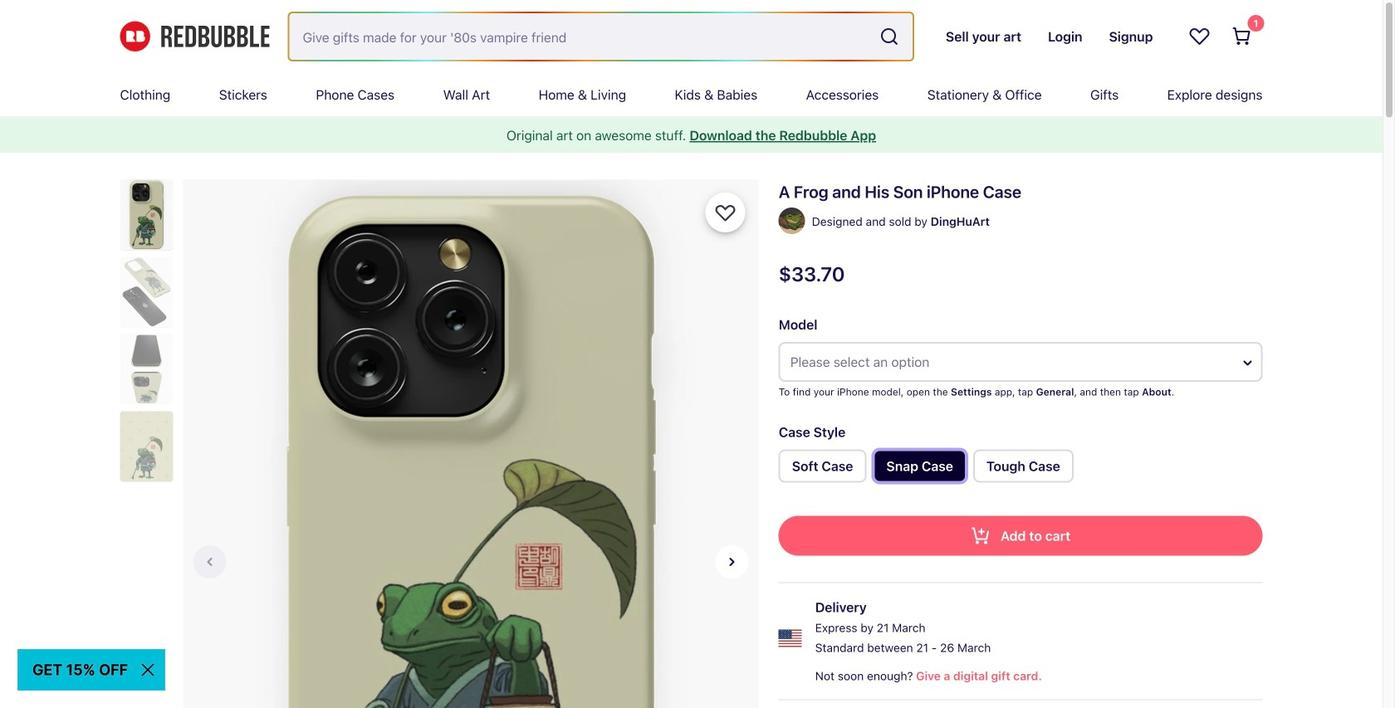 Task type: describe. For each thing, give the bounding box(es) containing it.
case style option group
[[779, 450, 1263, 490]]

none radio inside the case style 'option group'
[[779, 450, 867, 483]]

4 menu item from the left
[[443, 73, 490, 116]]

8 menu item from the left
[[928, 73, 1042, 116]]

10 menu item from the left
[[1168, 73, 1263, 116]]

1 menu item from the left
[[120, 73, 170, 116]]

5 menu item from the left
[[539, 73, 626, 116]]

2 menu item from the left
[[219, 73, 267, 116]]

Search term search field
[[289, 13, 873, 60]]

6 menu item from the left
[[675, 73, 758, 116]]



Task type: vqa. For each thing, say whether or not it's contained in the screenshot.
One-
no



Task type: locate. For each thing, give the bounding box(es) containing it.
menu bar
[[120, 73, 1263, 116]]

None radio
[[779, 450, 867, 483]]

3 menu item from the left
[[316, 73, 395, 116]]

None radio
[[873, 450, 967, 483], [973, 450, 1074, 483], [873, 450, 967, 483], [973, 450, 1074, 483]]

9 menu item from the left
[[1091, 73, 1119, 116]]

menu item
[[120, 73, 170, 116], [219, 73, 267, 116], [316, 73, 395, 116], [443, 73, 490, 116], [539, 73, 626, 116], [675, 73, 758, 116], [806, 73, 879, 116], [928, 73, 1042, 116], [1091, 73, 1119, 116], [1168, 73, 1263, 116]]

None field
[[289, 13, 913, 60]]

flag of us image
[[779, 627, 802, 650]]

7 menu item from the left
[[806, 73, 879, 116]]



